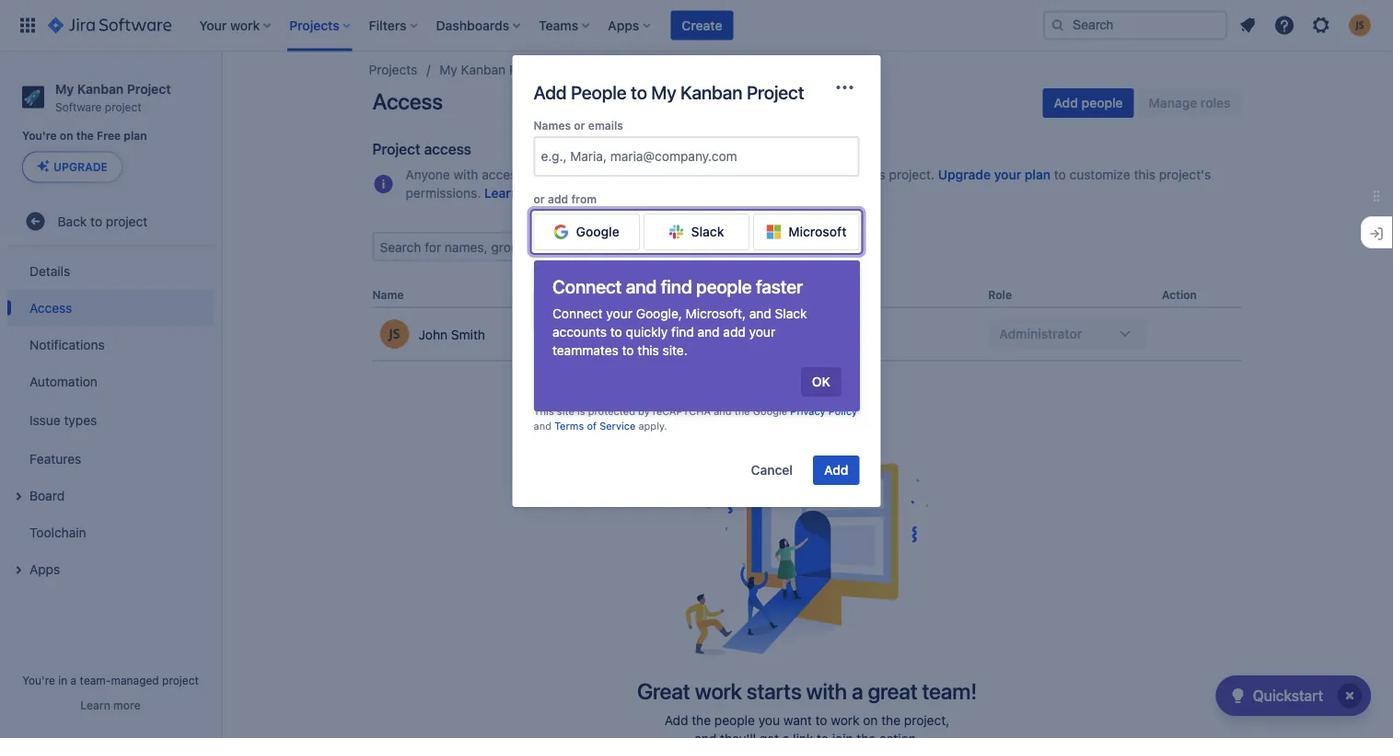 Task type: locate. For each thing, give the bounding box(es) containing it.
1 vertical spatial access
[[29, 300, 72, 315]]

add left from
[[548, 193, 568, 206]]

2 connect from the top
[[553, 306, 603, 321]]

Search field
[[1043, 11, 1228, 40]]

as
[[641, 347, 652, 359], [598, 376, 609, 388]]

1 vertical spatial slack
[[775, 306, 807, 321]]

0 vertical spatial learn
[[484, 186, 519, 201]]

and inside you're inviting people as admins. admins can set up projects, add more people, install apps, and upgrade plans. alternatively, you can invite people as users.
[[661, 362, 679, 374]]

2 horizontal spatial this
[[1134, 167, 1156, 182]]

1 connect from the top
[[553, 275, 622, 297]]

google button
[[534, 214, 640, 251]]

0 horizontal spatial add
[[548, 193, 568, 206]]

site up terms
[[557, 406, 574, 418]]

1 vertical spatial connect
[[553, 306, 603, 321]]

add inside great work starts with a great team! add the people you want to work on the project, and they'll get a link to join the action.
[[665, 713, 688, 729]]

my right people
[[651, 81, 677, 103]]

project
[[105, 100, 141, 113], [106, 214, 148, 229], [162, 674, 199, 687]]

project
[[509, 62, 551, 77], [127, 81, 171, 96], [747, 81, 804, 103], [373, 140, 421, 158]]

to right want
[[816, 713, 828, 729]]

people up the microsoft,
[[696, 275, 752, 297]]

0 vertical spatial access
[[373, 88, 443, 114]]

can up plans.
[[734, 347, 751, 359]]

1 vertical spatial add
[[723, 325, 746, 340]]

2 vertical spatial you're
[[22, 674, 55, 687]]

terms
[[555, 420, 584, 432]]

1 vertical spatial role
[[989, 289, 1012, 302]]

kanban up software
[[77, 81, 124, 96]]

this left project. at top right
[[864, 167, 886, 182]]

add for add people
[[1054, 95, 1078, 111]]

types
[[64, 413, 97, 428]]

upgrade down you're on the free plan
[[53, 161, 108, 173]]

learn for learn more
[[80, 699, 110, 712]]

apps button
[[7, 551, 214, 588]]

0 horizontal spatial on
[[60, 130, 73, 142]]

primary element
[[11, 0, 1043, 51]]

you're for you're on the free plan
[[22, 130, 57, 142]]

1 vertical spatial project
[[106, 214, 148, 229]]

apps,
[[631, 362, 658, 374]]

add right the projects, on the right top of page
[[832, 347, 851, 359]]

to left quickly
[[610, 325, 622, 340]]

invite
[[534, 376, 560, 388]]

this
[[534, 406, 554, 418]]

add for add
[[824, 463, 849, 478]]

slack up "johnsmith43233@gmail.com"
[[775, 306, 807, 321]]

add
[[534, 81, 567, 103], [1054, 95, 1078, 111], [824, 463, 849, 478], [665, 713, 688, 729]]

1 vertical spatial site
[[557, 406, 574, 418]]

names
[[534, 119, 571, 132]]

apps
[[29, 562, 60, 577]]

add up "names"
[[534, 81, 567, 103]]

1 horizontal spatial work
[[831, 713, 860, 729]]

and down admins.
[[661, 362, 679, 374]]

0 vertical spatial connect
[[553, 275, 622, 297]]

0 horizontal spatial you
[[759, 713, 780, 729]]

find up the google,
[[661, 275, 692, 297]]

back to project link
[[7, 203, 214, 240]]

and
[[773, 167, 795, 182], [626, 275, 657, 297], [749, 306, 772, 321], [698, 325, 720, 340], [661, 362, 679, 374], [714, 406, 732, 418], [534, 420, 552, 432], [695, 732, 717, 739]]

you inside you're inviting people as admins. admins can set up projects, add more people, install apps, and upgrade plans. alternatively, you can invite people as users.
[[822, 362, 839, 374]]

automation
[[29, 374, 98, 389]]

about
[[557, 186, 592, 201]]

0 vertical spatial project
[[105, 100, 141, 113]]

1 vertical spatial or
[[534, 193, 545, 206]]

add down policy on the bottom
[[824, 463, 849, 478]]

kanban down "create" button
[[681, 81, 743, 103]]

google down from
[[576, 224, 620, 240]]

0 vertical spatial more
[[522, 186, 553, 201]]

work up they'll
[[695, 679, 742, 705]]

0 horizontal spatial this
[[638, 343, 659, 358]]

add people to my kanban project
[[534, 81, 804, 103]]

slack inside connect and find people faster connect your google, microsoft, and slack accounts to quickly find and add your teammates to this site. ok
[[775, 306, 807, 321]]

learn up search for names, groups or email addresses text field at left top
[[484, 186, 519, 201]]

to up learn more about plans
[[527, 167, 539, 182]]

access up learn more about plans
[[482, 167, 523, 182]]

0 vertical spatial slack
[[691, 224, 724, 240]]

learn inside learn more about plans link
[[484, 186, 519, 201]]

2 horizontal spatial add
[[832, 347, 851, 359]]

customize
[[1070, 167, 1131, 182]]

0 vertical spatial you
[[822, 362, 839, 374]]

or
[[574, 119, 585, 132], [534, 193, 545, 206]]

1 horizontal spatial you
[[822, 362, 839, 374]]

you're up "invite"
[[534, 347, 564, 359]]

you're for you're inviting people as admins. admins can set up projects, add more people, install apps, and upgrade plans. alternatively, you can invite people as users.
[[534, 347, 564, 359]]

people inside great work starts with a great team! add the people you want to work on the project, and they'll get a link to join the action.
[[715, 713, 755, 729]]

0 horizontal spatial access
[[29, 300, 72, 315]]

1 horizontal spatial plan
[[1025, 167, 1051, 182]]

kanban
[[461, 62, 506, 77], [77, 81, 124, 96], [681, 81, 743, 103]]

accounts
[[553, 325, 607, 340]]

1 horizontal spatial as
[[641, 347, 652, 359]]

and up "johnsmith43233@gmail.com"
[[749, 306, 772, 321]]

0 horizontal spatial plan
[[124, 130, 147, 142]]

0 vertical spatial with
[[454, 167, 478, 182]]

0 horizontal spatial learn
[[80, 699, 110, 712]]

you're up upgrade button
[[22, 130, 57, 142]]

1 vertical spatial on
[[863, 713, 878, 729]]

0 vertical spatial or
[[574, 119, 585, 132]]

can up slack button
[[703, 167, 724, 182]]

you're inside you're inviting people as admins. admins can set up projects, add more people, install apps, and upgrade plans. alternatively, you can invite people as users.
[[534, 347, 564, 359]]

from
[[571, 193, 597, 206]]

0 vertical spatial you're
[[22, 130, 57, 142]]

1 vertical spatial learn
[[80, 699, 110, 712]]

1 horizontal spatial my
[[440, 62, 458, 77]]

add
[[548, 193, 568, 206], [723, 325, 746, 340], [832, 347, 851, 359]]

more up "invite"
[[534, 362, 558, 374]]

learn more about plans
[[484, 186, 628, 201]]

access up the 'anyone' at left
[[424, 140, 471, 158]]

is
[[577, 406, 585, 418]]

quickstart
[[1253, 688, 1323, 705]]

check image
[[1227, 685, 1249, 707]]

on down great
[[863, 713, 878, 729]]

0 horizontal spatial or
[[534, 193, 545, 206]]

cancel button
[[740, 456, 804, 485]]

quickly
[[626, 325, 668, 340]]

2 vertical spatial add
[[832, 347, 851, 359]]

1 vertical spatial with
[[806, 679, 847, 705]]

admins
[[695, 347, 731, 359]]

my inside "my kanban project software project"
[[55, 81, 74, 96]]

1 horizontal spatial role
[[989, 289, 1012, 302]]

and left administer
[[773, 167, 795, 182]]

learn down team-
[[80, 699, 110, 712]]

1 horizontal spatial kanban
[[461, 62, 506, 77]]

project.
[[889, 167, 935, 182]]

on up upgrade button
[[60, 130, 73, 142]]

projects link
[[369, 59, 417, 81]]

features link
[[7, 441, 214, 477]]

role
[[534, 270, 557, 282], [989, 289, 1012, 302]]

0 vertical spatial can
[[703, 167, 724, 182]]

find
[[661, 275, 692, 297], [671, 325, 694, 340]]

with up permissions.
[[454, 167, 478, 182]]

and left they'll
[[695, 732, 717, 739]]

2 horizontal spatial can
[[842, 362, 860, 374]]

site.
[[663, 343, 688, 358]]

or left about
[[534, 193, 545, 206]]

more for learn more
[[113, 699, 141, 712]]

my for my kanban project software project
[[55, 81, 74, 96]]

1 vertical spatial you're
[[534, 347, 564, 359]]

1 vertical spatial as
[[598, 376, 609, 388]]

project up 'free'
[[105, 100, 141, 113]]

work up the join
[[831, 713, 860, 729]]

1 horizontal spatial add
[[723, 325, 746, 340]]

you're left in
[[22, 674, 55, 687]]

more for learn more about plans
[[522, 186, 553, 201]]

people
[[571, 81, 627, 103]]

0 vertical spatial as
[[641, 347, 652, 359]]

more inside button
[[113, 699, 141, 712]]

to
[[631, 81, 647, 103], [527, 167, 539, 182], [1054, 167, 1066, 182], [90, 214, 102, 229], [610, 325, 622, 340], [622, 343, 634, 358], [816, 713, 828, 729], [817, 732, 829, 739]]

kanban inside "my kanban project software project"
[[77, 81, 124, 96]]

my up software
[[55, 81, 74, 96]]

1 vertical spatial your
[[606, 306, 633, 321]]

access down projects 'link'
[[373, 88, 443, 114]]

recaptcha
[[653, 406, 711, 418]]

a right in
[[71, 674, 77, 687]]

0 horizontal spatial my
[[55, 81, 74, 96]]

microsoft,
[[686, 306, 746, 321]]

1 vertical spatial you
[[759, 713, 780, 729]]

2 vertical spatial your
[[749, 325, 776, 340]]

this up the apps,
[[638, 343, 659, 358]]

this
[[864, 167, 886, 182], [1134, 167, 1156, 182], [638, 343, 659, 358]]

0 horizontal spatial slack
[[691, 224, 724, 240]]

john smith
[[419, 327, 485, 342]]

site
[[678, 167, 699, 182], [557, 406, 574, 418]]

0 horizontal spatial site
[[557, 406, 574, 418]]

0 vertical spatial work
[[695, 679, 742, 705]]

1 horizontal spatial slack
[[775, 306, 807, 321]]

this left project's
[[1134, 167, 1156, 182]]

and right recaptcha
[[714, 406, 732, 418]]

get
[[760, 732, 779, 739]]

you're
[[22, 130, 57, 142], [534, 347, 564, 359], [22, 674, 55, 687]]

add down search image
[[1054, 95, 1078, 111]]

0 vertical spatial role
[[534, 270, 557, 282]]

people up 'customize'
[[1082, 95, 1123, 111]]

slack down anyone with access to the "johnsmith43233" site can access and administer this project. upgrade your plan
[[691, 224, 724, 240]]

my for my kanban project
[[440, 62, 458, 77]]

1 vertical spatial google
[[753, 406, 788, 418]]

to left 'customize'
[[1054, 167, 1066, 182]]

1 horizontal spatial on
[[863, 713, 878, 729]]

plan
[[124, 130, 147, 142], [1025, 167, 1051, 182]]

project access image
[[373, 173, 395, 195]]

to right back
[[90, 214, 102, 229]]

great work starts with a great team! add the people you want to work on the project, and they'll get a link to join the action.
[[637, 679, 977, 739]]

0 vertical spatial plan
[[124, 130, 147, 142]]

access down details
[[29, 300, 72, 315]]

action
[[1162, 289, 1197, 302]]

with
[[454, 167, 478, 182], [806, 679, 847, 705]]

google left privacy
[[753, 406, 788, 418]]

1 horizontal spatial with
[[806, 679, 847, 705]]

more down managed
[[113, 699, 141, 712]]

1 horizontal spatial google
[[753, 406, 788, 418]]

1 horizontal spatial access
[[373, 88, 443, 114]]

project inside "my kanban project software project"
[[105, 100, 141, 113]]

the
[[76, 130, 94, 142], [542, 167, 562, 182], [735, 406, 750, 418], [692, 713, 711, 729], [882, 713, 901, 729], [857, 732, 876, 739]]

upgrade button
[[23, 152, 121, 182]]

0 horizontal spatial with
[[454, 167, 478, 182]]

add down the microsoft,
[[723, 325, 746, 340]]

connect
[[553, 275, 622, 297], [553, 306, 603, 321]]

add inside connect and find people faster connect your google, microsoft, and slack accounts to quickly find and add your teammates to this site. ok
[[723, 325, 746, 340]]

0 vertical spatial google
[[576, 224, 620, 240]]

a left great
[[852, 679, 863, 705]]

2 vertical spatial more
[[113, 699, 141, 712]]

find up site.
[[671, 325, 694, 340]]

can right ok button
[[842, 362, 860, 374]]

2 horizontal spatial access
[[728, 167, 769, 182]]

with up want
[[806, 679, 847, 705]]

or left emails
[[574, 119, 585, 132]]

jira software image
[[48, 14, 172, 36], [48, 14, 172, 36]]

learn inside learn more button
[[80, 699, 110, 712]]

add inside add button
[[824, 463, 849, 478]]

as up the apps,
[[641, 347, 652, 359]]

people up they'll
[[715, 713, 755, 729]]

google inside 'button'
[[576, 224, 620, 240]]

project right managed
[[162, 674, 199, 687]]

privacy
[[791, 406, 826, 418]]

my right the projects
[[440, 62, 458, 77]]

and down the microsoft,
[[698, 325, 720, 340]]

people,
[[561, 362, 597, 374]]

plans
[[595, 186, 628, 201]]

0 horizontal spatial google
[[576, 224, 620, 240]]

upgrade your plan link
[[938, 166, 1051, 184]]

1 horizontal spatial site
[[678, 167, 699, 182]]

more left about
[[522, 186, 553, 201]]

1 horizontal spatial learn
[[484, 186, 519, 201]]

access inside 'link'
[[29, 300, 72, 315]]

name
[[373, 289, 404, 302]]

you up ok
[[822, 362, 839, 374]]

1 horizontal spatial your
[[749, 325, 776, 340]]

1 horizontal spatial can
[[734, 347, 751, 359]]

site up slack button
[[678, 167, 699, 182]]

kanban down the primary element
[[461, 62, 506, 77]]

0 horizontal spatial upgrade
[[53, 161, 108, 173]]

as down install
[[598, 376, 609, 388]]

notifications
[[29, 337, 105, 352]]

project up details 'link'
[[106, 214, 148, 229]]

you up get
[[759, 713, 780, 729]]

plan right 'free'
[[124, 130, 147, 142]]

smith
[[451, 327, 485, 342]]

upgrade right project. at top right
[[938, 167, 991, 182]]

2 horizontal spatial your
[[994, 167, 1022, 182]]

plan left 'customize'
[[1025, 167, 1051, 182]]

policy
[[829, 406, 858, 418]]

1 horizontal spatial or
[[574, 119, 585, 132]]

add inside the add people button
[[1054, 95, 1078, 111]]

1 vertical spatial more
[[534, 362, 558, 374]]

on
[[60, 130, 73, 142], [863, 713, 878, 729]]

0 horizontal spatial role
[[534, 270, 557, 282]]

add down 'great' on the left bottom of page
[[665, 713, 688, 729]]

my kanban project
[[440, 62, 551, 77]]

users.
[[612, 376, 642, 388]]

access up slack button
[[728, 167, 769, 182]]

0 horizontal spatial kanban
[[77, 81, 124, 96]]

group
[[7, 247, 214, 593]]

0 vertical spatial add
[[548, 193, 568, 206]]

a right get
[[783, 732, 790, 739]]

and inside great work starts with a great team! add the people you want to work on the project, and they'll get a link to join the action.
[[695, 732, 717, 739]]



Task type: describe. For each thing, give the bounding box(es) containing it.
back to project
[[58, 214, 148, 229]]

by
[[638, 406, 650, 418]]

add for add people to my kanban project
[[534, 81, 567, 103]]

back
[[58, 214, 87, 229]]

admins.
[[655, 347, 692, 359]]

plans.
[[725, 362, 754, 374]]

0 vertical spatial on
[[60, 130, 73, 142]]

or add from
[[534, 193, 597, 206]]

0 vertical spatial find
[[661, 275, 692, 297]]

details
[[29, 263, 70, 279]]

dismiss quickstart image
[[1335, 682, 1365, 711]]

install
[[600, 362, 628, 374]]

and down this
[[534, 420, 552, 432]]

to up install
[[622, 343, 634, 358]]

john
[[419, 327, 448, 342]]

search image
[[1051, 18, 1066, 33]]

2 vertical spatial can
[[842, 362, 860, 374]]

people inside connect and find people faster connect your google, microsoft, and slack accounts to quickly find and add your teammates to this site. ok
[[696, 275, 752, 297]]

permissions.
[[406, 186, 481, 201]]

inviting
[[567, 347, 602, 359]]

quickstart button
[[1216, 676, 1371, 717]]

service
[[600, 420, 636, 432]]

group containing details
[[7, 247, 214, 593]]

upgrade
[[682, 362, 722, 374]]

faster
[[756, 275, 803, 297]]

create button
[[671, 11, 734, 40]]

0 horizontal spatial your
[[606, 306, 633, 321]]

to right people
[[631, 81, 647, 103]]

teammates
[[553, 343, 619, 358]]

learn more about plans link
[[484, 184, 628, 203]]

the inside this site is protected by recaptcha and the google privacy policy and terms of service apply.
[[735, 406, 750, 418]]

2 vertical spatial project
[[162, 674, 199, 687]]

administer
[[798, 167, 861, 182]]

microsoft button
[[754, 214, 860, 251]]

1 vertical spatial find
[[671, 325, 694, 340]]

add people button
[[1043, 88, 1134, 118]]

free
[[97, 130, 121, 142]]

1 horizontal spatial this
[[864, 167, 886, 182]]

0 horizontal spatial as
[[598, 376, 609, 388]]

action.
[[880, 732, 920, 739]]

1 vertical spatial work
[[831, 713, 860, 729]]

anyone
[[406, 167, 450, 182]]

software
[[55, 100, 102, 113]]

issue
[[29, 413, 60, 428]]

1 horizontal spatial upgrade
[[938, 167, 991, 182]]

connect and find people faster connect your google, microsoft, and slack accounts to quickly find and add your teammates to this site. ok
[[553, 275, 831, 390]]

link
[[793, 732, 814, 739]]

great
[[637, 679, 690, 705]]

protected
[[588, 406, 635, 418]]

kanban for my kanban project software project
[[77, 81, 124, 96]]

team!
[[922, 679, 977, 705]]

set
[[754, 347, 769, 359]]

emails
[[588, 119, 623, 132]]

toolchain
[[29, 525, 86, 540]]

upgrade inside button
[[53, 161, 108, 173]]

people up install
[[605, 347, 638, 359]]

project's
[[1159, 167, 1211, 182]]

1 vertical spatial plan
[[1025, 167, 1051, 182]]

notifications link
[[7, 326, 214, 363]]

details link
[[7, 253, 214, 290]]

people and their roles element
[[373, 284, 1242, 362]]

ok button
[[801, 367, 842, 397]]

people down people,
[[563, 376, 595, 388]]

Search for names, groups or email addresses text field
[[374, 234, 658, 260]]

site inside this site is protected by recaptcha and the google privacy policy and terms of service apply.
[[557, 406, 574, 418]]

project,
[[904, 713, 950, 729]]

you're on the free plan
[[22, 130, 147, 142]]

"johnsmith43233"
[[565, 167, 675, 182]]

create
[[682, 17, 722, 33]]

learn for learn more about plans
[[484, 186, 519, 201]]

2 horizontal spatial a
[[852, 679, 863, 705]]

1 horizontal spatial access
[[482, 167, 523, 182]]

to inside to customize this project's permissions.
[[1054, 167, 1066, 182]]

and up the google,
[[626, 275, 657, 297]]

this inside connect and find people faster connect your google, microsoft, and slack accounts to quickly find and add your teammates to this site. ok
[[638, 343, 659, 358]]

2 horizontal spatial my
[[651, 81, 677, 103]]

you're for you're in a team-managed project
[[22, 674, 55, 687]]

join
[[832, 732, 853, 739]]

0 horizontal spatial work
[[695, 679, 742, 705]]

apply.
[[639, 420, 667, 432]]

terms of service link
[[555, 420, 636, 432]]

privacy policy link
[[791, 406, 858, 418]]

my kanban project link
[[440, 59, 551, 81]]

johnsmith43233@gmail.com
[[684, 327, 855, 342]]

they'll
[[720, 732, 756, 739]]

add people
[[1054, 95, 1123, 111]]

features
[[29, 451, 81, 466]]

1 vertical spatial can
[[734, 347, 751, 359]]

you inside great work starts with a great team! add the people you want to work on the project, and they'll get a link to join the action.
[[759, 713, 780, 729]]

0 horizontal spatial can
[[703, 167, 724, 182]]

my kanban project software project
[[55, 81, 171, 113]]

google inside this site is protected by recaptcha and the google privacy policy and terms of service apply.
[[753, 406, 788, 418]]

0 horizontal spatial a
[[71, 674, 77, 687]]

slack inside button
[[691, 224, 724, 240]]

people inside the add people button
[[1082, 95, 1123, 111]]

board button
[[7, 477, 214, 514]]

0 vertical spatial your
[[994, 167, 1022, 182]]

of
[[587, 420, 597, 432]]

on inside great work starts with a great team! add the people you want to work on the project, and they'll get a link to join the action.
[[863, 713, 878, 729]]

with inside great work starts with a great team! add the people you want to work on the project, and they'll get a link to join the action.
[[806, 679, 847, 705]]

add button
[[813, 456, 860, 485]]

anyone with access to the "johnsmith43233" site can access and administer this project. upgrade your plan
[[406, 167, 1051, 182]]

this site is protected by recaptcha and the google privacy policy and terms of service apply.
[[534, 406, 858, 432]]

alternatively,
[[757, 362, 819, 374]]

starts
[[747, 679, 802, 705]]

kanban for my kanban project
[[461, 62, 506, 77]]

names or emails
[[534, 119, 623, 132]]

you're inviting people as admins. admins can set up projects, add more people, install apps, and upgrade plans. alternatively, you can invite people as users.
[[534, 347, 860, 388]]

0 horizontal spatial access
[[424, 140, 471, 158]]

project access
[[373, 140, 471, 158]]

microsoft
[[789, 224, 847, 240]]

up
[[772, 347, 784, 359]]

team-
[[80, 674, 111, 687]]

to right the link
[[817, 732, 829, 739]]

2 horizontal spatial kanban
[[681, 81, 743, 103]]

want
[[784, 713, 812, 729]]

more inside you're inviting people as admins. admins can set up projects, add more people, install apps, and upgrade plans. alternatively, you can invite people as users.
[[534, 362, 558, 374]]

1 horizontal spatial a
[[783, 732, 790, 739]]

this inside to customize this project's permissions.
[[1134, 167, 1156, 182]]

access link
[[7, 290, 214, 326]]

slack button
[[644, 214, 750, 251]]

you're in a team-managed project
[[22, 674, 199, 687]]

issue types link
[[7, 400, 214, 441]]

issue types
[[29, 413, 97, 428]]

project inside "my kanban project software project"
[[127, 81, 171, 96]]

to customize this project's permissions.
[[406, 167, 1211, 201]]

0 vertical spatial site
[[678, 167, 699, 182]]

create banner
[[0, 0, 1393, 52]]

add inside you're inviting people as admins. admins can set up projects, add more people, install apps, and upgrade plans. alternatively, you can invite people as users.
[[832, 347, 851, 359]]



Task type: vqa. For each thing, say whether or not it's contained in the screenshot.
tab list
no



